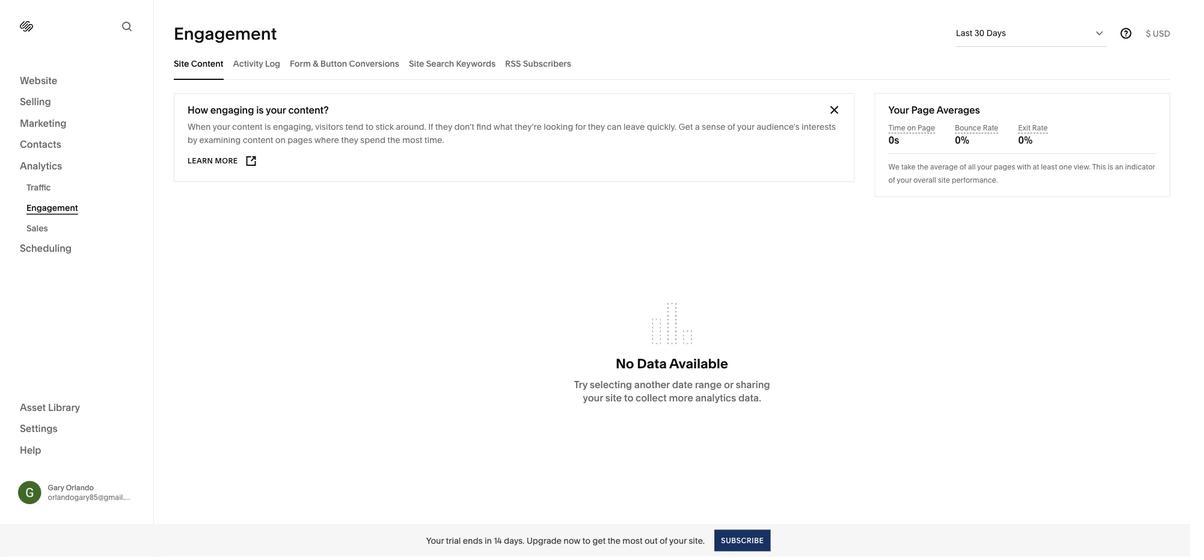 Task type: vqa. For each thing, say whether or not it's contained in the screenshot.
Streamline
no



Task type: locate. For each thing, give the bounding box(es) containing it.
rate right exit
[[1032, 124, 1048, 132]]

0% inside bounce rate 0%
[[955, 134, 969, 146]]

your right "all"
[[977, 163, 992, 171]]

upgrade
[[527, 536, 562, 546]]

site content
[[174, 58, 223, 69]]

0 horizontal spatial is
[[256, 104, 264, 116]]

1 vertical spatial page
[[918, 124, 935, 132]]

trial
[[446, 536, 461, 546]]

0 horizontal spatial site
[[605, 392, 622, 404]]

1 horizontal spatial 0%
[[1018, 134, 1033, 146]]

your left trial on the bottom left
[[426, 536, 444, 546]]

0 vertical spatial to
[[366, 122, 374, 132]]

is right engaging
[[256, 104, 264, 116]]

on inside time on page 0s
[[907, 124, 916, 132]]

how engaging is your content?
[[188, 104, 329, 116]]

0 horizontal spatial most
[[402, 135, 422, 145]]

to up "spend" in the left of the page
[[366, 122, 374, 132]]

they down tend
[[341, 135, 358, 145]]

tend
[[345, 122, 364, 132]]

overall
[[914, 176, 936, 185]]

2 vertical spatial to
[[583, 536, 590, 546]]

they right for at the top left of page
[[588, 122, 605, 132]]

marketing link
[[20, 117, 134, 131]]

bounce rate 0%
[[955, 124, 999, 146]]

2 0% from the left
[[1018, 134, 1033, 146]]

asset library
[[20, 402, 80, 413]]

by
[[188, 135, 197, 145]]

more inside try selecting another date range or sharing your site to collect more analytics data.
[[669, 392, 693, 404]]

the right get
[[608, 536, 621, 546]]

leave
[[624, 122, 645, 132]]

is inside when your content is engaging, visitors tend to stick around. if they don't find what they're looking for they can leave quickly. get a sense of your audience's interests by examining content on pages where they spend the most time.
[[265, 122, 271, 132]]

engagement
[[174, 23, 277, 44], [26, 203, 78, 213]]

how
[[188, 104, 208, 116]]

your trial ends in 14 days. upgrade now to get the most out of your site.
[[426, 536, 705, 546]]

your down take
[[897, 176, 912, 185]]

0% down exit
[[1018, 134, 1033, 146]]

time on page 0s
[[889, 124, 935, 146]]

collect
[[636, 392, 667, 404]]

1 horizontal spatial engagement
[[174, 23, 277, 44]]

sales link
[[26, 218, 140, 238]]

all
[[968, 163, 976, 171]]

0 horizontal spatial pages
[[288, 135, 313, 145]]

they're
[[515, 122, 542, 132]]

where
[[314, 135, 339, 145]]

the inside when your content is engaging, visitors tend to stick around. if they don't find what they're looking for they can leave quickly. get a sense of your audience's interests by examining content on pages where they spend the most time.
[[387, 135, 400, 145]]

site down 'selecting'
[[605, 392, 622, 404]]

the up overall
[[918, 163, 929, 171]]

1 vertical spatial site
[[605, 392, 622, 404]]

on right time on the right top
[[907, 124, 916, 132]]

1 vertical spatial engagement
[[26, 203, 78, 213]]

more inside button
[[215, 157, 238, 165]]

2 vertical spatial is
[[1108, 163, 1113, 171]]

ends
[[463, 536, 483, 546]]

more down examining
[[215, 157, 238, 165]]

your up engaging,
[[266, 104, 286, 116]]

page down your page averages
[[918, 124, 935, 132]]

is down how engaging is your content?
[[265, 122, 271, 132]]

1 vertical spatial the
[[918, 163, 929, 171]]

pages
[[288, 135, 313, 145], [994, 163, 1015, 171]]

pages down engaging,
[[288, 135, 313, 145]]

0% inside exit rate 0%
[[1018, 134, 1033, 146]]

1 horizontal spatial site
[[938, 176, 950, 185]]

days.
[[504, 536, 525, 546]]

rate inside exit rate 0%
[[1032, 124, 1048, 132]]

on down engaging,
[[275, 135, 286, 145]]

1 horizontal spatial on
[[907, 124, 916, 132]]

we take the average of all your pages with at least one view. this is an indicator of your overall site performance.
[[889, 163, 1155, 185]]

data
[[637, 355, 667, 372]]

when
[[188, 122, 211, 132]]

content?
[[288, 104, 329, 116]]

1 vertical spatial most
[[623, 536, 643, 546]]

site for site search keywords
[[409, 58, 424, 69]]

0 vertical spatial on
[[907, 124, 916, 132]]

2 horizontal spatial the
[[918, 163, 929, 171]]

0 horizontal spatial engagement
[[26, 203, 78, 213]]

1 site from the left
[[174, 58, 189, 69]]

1 vertical spatial your
[[426, 536, 444, 546]]

rate
[[983, 124, 999, 132], [1032, 124, 1048, 132]]

0 vertical spatial site
[[938, 176, 950, 185]]

1 horizontal spatial pages
[[994, 163, 1015, 171]]

is left an at right top
[[1108, 163, 1113, 171]]

0 horizontal spatial rate
[[983, 124, 999, 132]]

rss
[[505, 58, 521, 69]]

your for your page averages
[[889, 104, 909, 116]]

average
[[930, 163, 958, 171]]

1 vertical spatial more
[[669, 392, 693, 404]]

exit rate 0%
[[1018, 124, 1048, 146]]

0% down bounce
[[955, 134, 969, 146]]

1 horizontal spatial site
[[409, 58, 424, 69]]

0 vertical spatial pages
[[288, 135, 313, 145]]

page up time on page 0s
[[911, 104, 935, 116]]

is
[[256, 104, 264, 116], [265, 122, 271, 132], [1108, 163, 1113, 171]]

0% for exit rate 0%
[[1018, 134, 1033, 146]]

to left get
[[583, 536, 590, 546]]

1 vertical spatial is
[[265, 122, 271, 132]]

take
[[901, 163, 916, 171]]

1 rate from the left
[[983, 124, 999, 132]]

activity log
[[233, 58, 280, 69]]

stick
[[376, 122, 394, 132]]

1 horizontal spatial is
[[265, 122, 271, 132]]

1 vertical spatial on
[[275, 135, 286, 145]]

pages left with
[[994, 163, 1015, 171]]

search
[[426, 58, 454, 69]]

0 vertical spatial most
[[402, 135, 422, 145]]

days
[[987, 28, 1006, 38]]

your
[[266, 104, 286, 116], [213, 122, 230, 132], [737, 122, 755, 132], [977, 163, 992, 171], [897, 176, 912, 185], [583, 392, 603, 404], [669, 536, 687, 546]]

of right sense
[[728, 122, 735, 132]]

0 horizontal spatial the
[[387, 135, 400, 145]]

site left the content
[[174, 58, 189, 69]]

14
[[494, 536, 502, 546]]

1 horizontal spatial to
[[583, 536, 590, 546]]

2 horizontal spatial to
[[624, 392, 633, 404]]

activity log button
[[233, 47, 280, 80]]

page
[[911, 104, 935, 116], [918, 124, 935, 132]]

1 horizontal spatial the
[[608, 536, 621, 546]]

they
[[435, 122, 452, 132], [588, 122, 605, 132], [341, 135, 358, 145]]

0 horizontal spatial site
[[174, 58, 189, 69]]

the down stick
[[387, 135, 400, 145]]

to inside try selecting another date range or sharing your site to collect more analytics data.
[[624, 392, 633, 404]]

0 horizontal spatial more
[[215, 157, 238, 165]]

date
[[672, 379, 693, 391]]

if
[[428, 122, 433, 132]]

sales
[[26, 223, 48, 233]]

learn more
[[188, 157, 238, 165]]

last 30 days
[[956, 28, 1006, 38]]

out
[[645, 536, 658, 546]]

tab list
[[174, 47, 1170, 80]]

1 horizontal spatial they
[[435, 122, 452, 132]]

0 vertical spatial the
[[387, 135, 400, 145]]

1 horizontal spatial more
[[669, 392, 693, 404]]

site
[[938, 176, 950, 185], [605, 392, 622, 404]]

most
[[402, 135, 422, 145], [623, 536, 643, 546]]

of left "all"
[[960, 163, 966, 171]]

$ usd
[[1146, 28, 1170, 38]]

your right sense
[[737, 122, 755, 132]]

1 vertical spatial to
[[624, 392, 633, 404]]

more down date
[[669, 392, 693, 404]]

engagement up the content
[[174, 23, 277, 44]]

0 horizontal spatial your
[[426, 536, 444, 546]]

site
[[174, 58, 189, 69], [409, 58, 424, 69]]

0 vertical spatial your
[[889, 104, 909, 116]]

site down average
[[938, 176, 950, 185]]

settings link
[[20, 422, 134, 437]]

rate for bounce rate 0%
[[983, 124, 999, 132]]

0 vertical spatial is
[[256, 104, 264, 116]]

0 horizontal spatial on
[[275, 135, 286, 145]]

of
[[728, 122, 735, 132], [960, 163, 966, 171], [889, 176, 895, 185], [660, 536, 667, 546]]

now
[[564, 536, 581, 546]]

gary
[[48, 484, 64, 492]]

asset library link
[[20, 401, 134, 415]]

engaging,
[[273, 122, 313, 132]]

of down the we
[[889, 176, 895, 185]]

1 vertical spatial pages
[[994, 163, 1015, 171]]

1 0% from the left
[[955, 134, 969, 146]]

on
[[907, 124, 916, 132], [275, 135, 286, 145]]

2 rate from the left
[[1032, 124, 1048, 132]]

2 horizontal spatial is
[[1108, 163, 1113, 171]]

site content button
[[174, 47, 223, 80]]

1 horizontal spatial your
[[889, 104, 909, 116]]

1 horizontal spatial rate
[[1032, 124, 1048, 132]]

most left out
[[623, 536, 643, 546]]

engagement link
[[26, 198, 140, 218]]

to down 'selecting'
[[624, 392, 633, 404]]

site inside try selecting another date range or sharing your site to collect more analytics data.
[[605, 392, 622, 404]]

0 horizontal spatial to
[[366, 122, 374, 132]]

0 horizontal spatial 0%
[[955, 134, 969, 146]]

site left the search
[[409, 58, 424, 69]]

subscribe button
[[714, 530, 771, 552]]

rate right bounce
[[983, 124, 999, 132]]

least
[[1041, 163, 1057, 171]]

your down try
[[583, 392, 603, 404]]

2 site from the left
[[409, 58, 424, 69]]

your up time on the right top
[[889, 104, 909, 116]]

view.
[[1074, 163, 1091, 171]]

0 vertical spatial more
[[215, 157, 238, 165]]

to
[[366, 122, 374, 132], [624, 392, 633, 404], [583, 536, 590, 546]]

engagement down traffic
[[26, 203, 78, 213]]

of right out
[[660, 536, 667, 546]]

most down around.
[[402, 135, 422, 145]]

can
[[607, 122, 622, 132]]

they right if
[[435, 122, 452, 132]]

rate inside bounce rate 0%
[[983, 124, 999, 132]]

site inside "we take the average of all your pages with at least one view. this is an indicator of your overall site performance."
[[938, 176, 950, 185]]

for
[[575, 122, 586, 132]]



Task type: describe. For each thing, give the bounding box(es) containing it.
sharing
[[736, 379, 770, 391]]

spend
[[360, 135, 385, 145]]

form & button conversions
[[290, 58, 399, 69]]

button
[[320, 58, 347, 69]]

0% for bounce rate 0%
[[955, 134, 969, 146]]

analytics link
[[20, 159, 134, 174]]

form
[[290, 58, 311, 69]]

your for your trial ends in 14 days. upgrade now to get the most out of your site.
[[426, 536, 444, 546]]

tab list containing site content
[[174, 47, 1170, 80]]

when your content is engaging, visitors tend to stick around. if they don't find what they're looking for they can leave quickly. get a sense of your audience's interests by examining content on pages where they spend the most time.
[[188, 122, 836, 145]]

website
[[20, 75, 57, 86]]

indicator
[[1125, 163, 1155, 171]]

another
[[634, 379, 670, 391]]

is inside "we take the average of all your pages with at least one view. this is an indicator of your overall site performance."
[[1108, 163, 1113, 171]]

range
[[695, 379, 722, 391]]

scheduling link
[[20, 242, 134, 256]]

site search keywords button
[[409, 47, 496, 80]]

exit
[[1018, 124, 1031, 132]]

content
[[191, 58, 223, 69]]

we
[[889, 163, 900, 171]]

don't
[[454, 122, 474, 132]]

engaging
[[210, 104, 254, 116]]

form & button conversions button
[[290, 47, 399, 80]]

2 horizontal spatial they
[[588, 122, 605, 132]]

most inside when your content is engaging, visitors tend to stick around. if they don't find what they're looking for they can leave quickly. get a sense of your audience's interests by examining content on pages where they spend the most time.
[[402, 135, 422, 145]]

an
[[1115, 163, 1124, 171]]

pages inside when your content is engaging, visitors tend to stick around. if they don't find what they're looking for they can leave quickly. get a sense of your audience's interests by examining content on pages where they spend the most time.
[[288, 135, 313, 145]]

find
[[476, 122, 492, 132]]

30
[[975, 28, 985, 38]]

selecting
[[590, 379, 632, 391]]

averages
[[937, 104, 980, 116]]

log
[[265, 58, 280, 69]]

orlando
[[66, 484, 94, 492]]

quickly.
[[647, 122, 677, 132]]

your left site.
[[669, 536, 687, 546]]

learn
[[188, 157, 213, 165]]

help link
[[20, 444, 41, 457]]

visitors
[[315, 122, 343, 132]]

gary orlando orlandogary85@gmail.com
[[48, 484, 140, 502]]

traffic link
[[26, 177, 140, 198]]

examining
[[199, 135, 241, 145]]

your page averages
[[889, 104, 980, 116]]

analytics
[[696, 392, 736, 404]]

&
[[313, 58, 318, 69]]

rss subscribers
[[505, 58, 571, 69]]

1 vertical spatial content
[[243, 135, 273, 145]]

traffic
[[26, 182, 51, 192]]

interests
[[802, 122, 836, 132]]

website link
[[20, 74, 134, 88]]

data.
[[738, 392, 761, 404]]

subscribers
[[523, 58, 571, 69]]

on inside when your content is engaging, visitors tend to stick around. if they don't find what they're looking for they can leave quickly. get a sense of your audience's interests by examining content on pages where they spend the most time.
[[275, 135, 286, 145]]

rate for exit rate 0%
[[1032, 124, 1048, 132]]

what
[[493, 122, 513, 132]]

settings
[[20, 423, 58, 435]]

0 vertical spatial page
[[911, 104, 935, 116]]

this
[[1092, 163, 1106, 171]]

no data available
[[616, 355, 728, 372]]

1 horizontal spatial most
[[623, 536, 643, 546]]

site search keywords
[[409, 58, 496, 69]]

usd
[[1153, 28, 1170, 38]]

your up examining
[[213, 122, 230, 132]]

subscribe
[[721, 536, 764, 545]]

your inside try selecting another date range or sharing your site to collect more analytics data.
[[583, 392, 603, 404]]

or
[[724, 379, 734, 391]]

0 vertical spatial content
[[232, 122, 263, 132]]

help
[[20, 444, 41, 456]]

last 30 days button
[[956, 20, 1106, 46]]

a
[[695, 122, 700, 132]]

scheduling
[[20, 243, 72, 254]]

pages inside "we take the average of all your pages with at least one view. this is an indicator of your overall site performance."
[[994, 163, 1015, 171]]

0s
[[889, 134, 899, 146]]

learn more button
[[188, 150, 258, 172]]

at
[[1033, 163, 1039, 171]]

rss subscribers button
[[505, 47, 571, 80]]

site for site content
[[174, 58, 189, 69]]

2 vertical spatial the
[[608, 536, 621, 546]]

keywords
[[456, 58, 496, 69]]

0 vertical spatial engagement
[[174, 23, 277, 44]]

selling link
[[20, 95, 134, 109]]

of inside when your content is engaging, visitors tend to stick around. if they don't find what they're looking for they can leave quickly. get a sense of your audience's interests by examining content on pages where they spend the most time.
[[728, 122, 735, 132]]

try
[[574, 379, 588, 391]]

0 horizontal spatial they
[[341, 135, 358, 145]]

one
[[1059, 163, 1072, 171]]

asset
[[20, 402, 46, 413]]

to inside when your content is engaging, visitors tend to stick around. if they don't find what they're looking for they can leave quickly. get a sense of your audience's interests by examining content on pages where they spend the most time.
[[366, 122, 374, 132]]

selling
[[20, 96, 51, 108]]

time
[[889, 124, 906, 132]]

page inside time on page 0s
[[918, 124, 935, 132]]

bounce
[[955, 124, 981, 132]]

activity
[[233, 58, 263, 69]]

$
[[1146, 28, 1151, 38]]

library
[[48, 402, 80, 413]]

marketing
[[20, 117, 66, 129]]

sense
[[702, 122, 726, 132]]

last
[[956, 28, 973, 38]]

performance.
[[952, 176, 998, 185]]

the inside "we take the average of all your pages with at least one view. this is an indicator of your overall site performance."
[[918, 163, 929, 171]]

contacts link
[[20, 138, 134, 152]]



